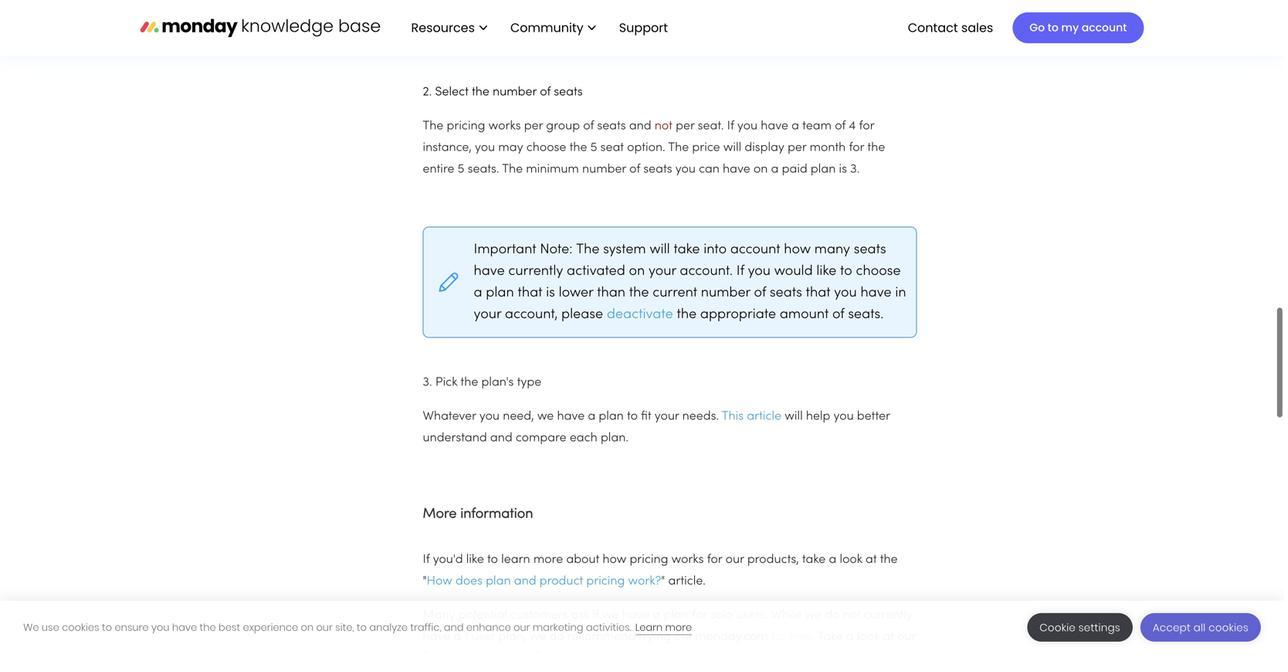 Task type: describe. For each thing, give the bounding box(es) containing it.
seat.
[[698, 121, 724, 132]]

learn
[[636, 621, 663, 635]]

article.
[[669, 576, 706, 587]]

out
[[674, 632, 692, 643]]

free
[[790, 632, 812, 643]]

more information
[[423, 508, 533, 521]]

for inside many potential customers ask if we have a plan for solo users. while we do not currently have a 1 user plan, we do recommend trying out monday.com
[[692, 610, 707, 621]]

.
[[812, 632, 815, 643]]

many potential customers ask if we have a plan for solo users. while we do not currently have a 1 user plan, we do recommend trying out monday.com
[[423, 610, 913, 643]]

select
[[435, 87, 469, 98]]

have down important
[[474, 265, 505, 278]]

to inside if you'd like to learn more about how pricing works for our products, take a look at the "
[[487, 554, 498, 566]]

you inside will help you better understand and compare each plan.
[[834, 411, 854, 423]]

1 vertical spatial 5
[[458, 164, 465, 175]]

appropriate
[[700, 308, 776, 321]]

you left the may at the top of the page
[[475, 142, 495, 154]]

if
[[593, 610, 599, 621]]

plan inside per seat. if you have a team of 4 for instance, you may choose the 5 seat option. the price will display per month for the entire 5 seats. the minimum number of seats you can have on a paid plan is 3.
[[811, 164, 836, 175]]

1 that from the left
[[518, 287, 543, 300]]

have up each
[[557, 411, 585, 423]]

1 horizontal spatial do
[[825, 610, 840, 621]]

choose inside the system will take into account how many seats have currently activated on your account. if you would like to choose a plan that is lower than the current number of seats that you have in your account, please
[[856, 265, 901, 278]]

activated
[[567, 265, 626, 278]]

1 vertical spatial 3.
[[423, 377, 432, 389]]

2 that from the left
[[806, 287, 831, 300]]

how inside if you'd like to learn more about how pricing works for our products, take a look at the "
[[603, 554, 627, 566]]

recommend
[[568, 632, 636, 643]]

community link
[[503, 15, 604, 41]]

pricing inside if you'd like to learn more about how pricing works for our products, take a look at the "
[[630, 554, 668, 566]]

a up each
[[588, 411, 596, 423]]

we down customers
[[530, 632, 546, 643]]

paid
[[782, 164, 808, 175]]

of inside the system will take into account how many seats have currently activated on your account. if you would like to choose a plan that is lower than the current number of seats that you have in your account, please
[[754, 287, 766, 300]]

of right group
[[583, 121, 594, 132]]

4
[[849, 121, 856, 132]]

you down many
[[834, 287, 857, 300]]

the inside the system will take into account how many seats have currently activated on your account. if you would like to choose a plan that is lower than the current number of seats that you have in your account, please
[[576, 243, 600, 257]]

to inside the system will take into account how many seats have currently activated on your account. if you would like to choose a plan that is lower than the current number of seats that you have in your account, please
[[840, 265, 853, 278]]

lower
[[559, 287, 593, 300]]

of down option.
[[630, 164, 640, 175]]

how does plan and product pricing work? link
[[427, 576, 661, 587]]

display
[[745, 142, 785, 154]]

would
[[775, 265, 813, 278]]

on inside the system will take into account how many seats have currently activated on your account. if you would like to choose a plan that is lower than the current number of seats that you have in your account, please
[[629, 265, 645, 278]]

we right if at the bottom left
[[602, 610, 619, 621]]

you left the can
[[676, 164, 696, 175]]

plan,
[[499, 632, 526, 643]]

resources link
[[404, 15, 495, 41]]

of right amount on the right of page
[[833, 308, 845, 321]]

to inside main element
[[1048, 20, 1059, 35]]

potential
[[458, 610, 508, 621]]

customers
[[511, 610, 568, 621]]

currently inside the system will take into account how many seats have currently activated on your account. if you would like to choose a plan that is lower than the current number of seats that you have in your account, please
[[509, 265, 563, 278]]

you inside dialog
[[151, 621, 170, 635]]

3. pick the plan's type
[[423, 377, 542, 389]]

article
[[747, 411, 782, 423]]

can
[[699, 164, 720, 175]]

amount
[[780, 308, 829, 321]]

team
[[803, 121, 832, 132]]

cookie settings
[[1040, 621, 1121, 635]]

this
[[722, 411, 744, 423]]

2 horizontal spatial per
[[788, 142, 807, 154]]

deactivate the appropriate amount of seats.
[[603, 308, 888, 321]]

seats inside per seat. if you have a team of 4 for instance, you may choose the 5 seat option. the price will display per month for the entire 5 seats. the minimum number of seats you can have on a paid plan is 3.
[[644, 164, 672, 175]]

a up trying
[[653, 610, 661, 621]]

have inside dialog
[[172, 621, 197, 635]]

product
[[540, 576, 583, 587]]

instance,
[[423, 142, 472, 154]]

choose inside per seat. if you have a team of 4 for instance, you may choose the 5 seat option. the price will display per month for the entire 5 seats. the minimum number of seats you can have on a paid plan is 3.
[[527, 142, 566, 154]]

this article link
[[722, 411, 782, 423]]

learn more link
[[636, 621, 692, 635]]

we use cookies to ensure you have the best experience on our site, to analyze traffic, and enhance our marketing activities. learn more
[[23, 621, 692, 635]]

ensure
[[115, 621, 149, 635]]

understand
[[423, 433, 487, 444]]

have down many
[[423, 632, 450, 643]]

system
[[603, 243, 646, 257]]

how does plan and product pricing work? " article.
[[427, 576, 706, 587]]

information
[[461, 508, 533, 521]]

0 vertical spatial number
[[493, 87, 537, 98]]

monday.com logo image
[[140, 11, 380, 44]]

you'd
[[433, 554, 463, 566]]

will help you better understand and compare each plan.
[[423, 411, 890, 444]]

many
[[423, 610, 455, 621]]

ask
[[571, 610, 590, 621]]

take inside if you'd like to learn more about how pricing works for our products, take a look at the "
[[802, 554, 826, 566]]

compare
[[516, 433, 567, 444]]

best
[[219, 621, 240, 635]]

how inside the system will take into account how many seats have currently activated on your account. if you would like to choose a plan that is lower than the current number of seats that you have in your account, please
[[784, 243, 811, 257]]

trying
[[639, 632, 671, 643]]

like inside if you'd like to learn more about how pricing works for our products, take a look at the "
[[466, 554, 484, 566]]

look inside . take a look at our "
[[857, 632, 880, 643]]

group
[[546, 121, 580, 132]]

and down learn at the bottom left of the page
[[514, 576, 536, 587]]

a inside the system will take into account how many seats have currently activated on your account. if you would like to choose a plan that is lower than the current number of seats that you have in your account, please
[[474, 287, 482, 300]]

0 vertical spatial 5
[[591, 142, 597, 154]]

plan.
[[601, 433, 629, 444]]

if inside per seat. if you have a team of 4 for instance, you may choose the 5 seat option. the price will display per month for the entire 5 seats. the minimum number of seats you can have on a paid plan is 3.
[[727, 121, 734, 132]]

" inside if you'd like to learn more about how pricing works for our products, take a look at the "
[[423, 576, 427, 587]]

account inside the system will take into account how many seats have currently activated on your account. if you would like to choose a plan that is lower than the current number of seats that you have in your account, please
[[731, 243, 781, 257]]

2 vertical spatial pricing
[[587, 576, 625, 587]]

the up instance, at the top of page
[[423, 121, 444, 132]]

not inside many potential customers ask if we have a plan for solo users. while we do not currently have a 1 user plan, we do recommend trying out monday.com
[[843, 610, 861, 621]]

the system will take into account how many seats have currently activated on your account. if you would like to choose a plan that is lower than the current number of seats that you have in your account, please
[[474, 243, 907, 321]]

the pricing works per group of seats and not
[[423, 121, 673, 132]]

we up the compare
[[537, 411, 554, 423]]

our right enhance
[[514, 621, 530, 635]]

need,
[[503, 411, 534, 423]]

of left 4
[[835, 121, 846, 132]]

have left in
[[861, 287, 892, 300]]

contact
[[908, 19, 958, 36]]

about
[[566, 554, 600, 566]]

monday.com
[[695, 632, 768, 643]]

seats up seat
[[597, 121, 626, 132]]

1 vertical spatial seats.
[[848, 308, 884, 321]]

into
[[704, 243, 727, 257]]

and inside will help you better understand and compare each plan.
[[490, 433, 513, 444]]

our left site,
[[316, 621, 333, 635]]

marketing
[[533, 621, 584, 635]]

a left 1
[[454, 632, 461, 643]]

my
[[1062, 20, 1079, 35]]

deactivate
[[607, 308, 673, 321]]

number inside per seat. if you have a team of 4 for instance, you may choose the 5 seat option. the price will display per month for the entire 5 seats. the minimum number of seats you can have on a paid plan is 3.
[[582, 164, 626, 175]]

minimum
[[526, 164, 579, 175]]

" inside . take a look at our "
[[423, 653, 427, 654]]

cookies for use
[[62, 621, 99, 635]]

will inside the system will take into account how many seats have currently activated on your account. if you would like to choose a plan that is lower than the current number of seats that you have in your account, please
[[650, 243, 670, 257]]

1 vertical spatial your
[[474, 308, 501, 321]]

accept
[[1153, 621, 1191, 635]]

go to my account link
[[1013, 12, 1144, 43]]

the down the may at the top of the page
[[502, 164, 523, 175]]

seats down would
[[770, 287, 802, 300]]

dialog containing cookie settings
[[0, 601, 1285, 654]]

cookie
[[1040, 621, 1076, 635]]

go
[[1030, 20, 1045, 35]]

use
[[42, 621, 59, 635]]

you left would
[[748, 265, 771, 278]]

learn
[[501, 554, 530, 566]]

more inside dialog
[[665, 621, 692, 635]]

the left price
[[668, 142, 689, 154]]

price
[[692, 142, 720, 154]]

user
[[472, 632, 495, 643]]

enhance
[[466, 621, 511, 635]]

users.
[[736, 610, 768, 621]]

site,
[[335, 621, 354, 635]]



Task type: locate. For each thing, give the bounding box(es) containing it.
support
[[619, 19, 668, 36]]

1 vertical spatial choose
[[856, 265, 901, 278]]

do down customers
[[549, 632, 564, 643]]

seats. inside per seat. if you have a team of 4 for instance, you may choose the 5 seat option. the price will display per month for the entire 5 seats. the minimum number of seats you can have on a paid plan is 3.
[[468, 164, 499, 175]]

1 vertical spatial do
[[549, 632, 564, 643]]

experience
[[243, 621, 298, 635]]

1 horizontal spatial if
[[727, 121, 734, 132]]

0 vertical spatial on
[[754, 164, 768, 175]]

1 horizontal spatial more
[[665, 621, 692, 635]]

1 horizontal spatial 5
[[591, 142, 597, 154]]

pricing up work?
[[630, 554, 668, 566]]

1 vertical spatial at
[[883, 632, 894, 643]]

1 vertical spatial like
[[466, 554, 484, 566]]

1
[[465, 632, 469, 643]]

is inside per seat. if you have a team of 4 for instance, you may choose the 5 seat option. the price will display per month for the entire 5 seats. the minimum number of seats you can have on a paid plan is 3.
[[839, 164, 847, 175]]

1 vertical spatial is
[[546, 287, 555, 300]]

to down many
[[840, 265, 853, 278]]

you left need,
[[480, 411, 500, 423]]

0 horizontal spatial works
[[489, 121, 521, 132]]

3. left pick
[[423, 377, 432, 389]]

plan inside many potential customers ask if we have a plan for solo users. while we do not currently have a 1 user plan, we do recommend trying out monday.com
[[664, 610, 689, 621]]

1 vertical spatial if
[[737, 265, 745, 278]]

will
[[724, 142, 742, 154], [650, 243, 670, 257], [785, 411, 803, 423]]

pricing down about
[[587, 576, 625, 587]]

0 vertical spatial at
[[866, 554, 877, 566]]

have right the can
[[723, 164, 751, 175]]

1 horizontal spatial take
[[802, 554, 826, 566]]

1 horizontal spatial currently
[[864, 610, 913, 621]]

0 vertical spatial your
[[649, 265, 676, 278]]

0 vertical spatial currently
[[509, 265, 563, 278]]

1 horizontal spatial that
[[806, 287, 831, 300]]

note:
[[540, 243, 573, 257]]

choose
[[527, 142, 566, 154], [856, 265, 901, 278]]

more inside if you'd like to learn more about how pricing works for our products, take a look at the "
[[534, 554, 563, 566]]

2 vertical spatial your
[[655, 411, 679, 423]]

1 horizontal spatial at
[[883, 632, 894, 643]]

for free link
[[772, 632, 812, 643]]

a
[[792, 121, 799, 132], [771, 164, 779, 175], [474, 287, 482, 300], [588, 411, 596, 423], [829, 554, 837, 566], [653, 610, 661, 621], [454, 632, 461, 643], [847, 632, 854, 643]]

0 vertical spatial take
[[674, 243, 700, 257]]

0 horizontal spatial seats.
[[468, 164, 499, 175]]

5 left seat
[[591, 142, 597, 154]]

pricing
[[447, 121, 485, 132], [630, 554, 668, 566], [587, 576, 625, 587]]

cookies right all
[[1209, 621, 1249, 635]]

current
[[653, 287, 698, 300]]

if
[[727, 121, 734, 132], [737, 265, 745, 278], [423, 554, 430, 566]]

per up paid
[[788, 142, 807, 154]]

if inside the system will take into account how many seats have currently activated on your account. if you would like to choose a plan that is lower than the current number of seats that you have in your account, please
[[737, 265, 745, 278]]

will inside per seat. if you have a team of 4 for instance, you may choose the 5 seat option. the price will display per month for the entire 5 seats. the minimum number of seats you can have on a paid plan is 3.
[[724, 142, 742, 154]]

0 horizontal spatial pricing
[[447, 121, 485, 132]]

for right 4
[[859, 121, 875, 132]]

per left group
[[524, 121, 543, 132]]

works
[[489, 121, 521, 132], [672, 554, 704, 566]]

you up display
[[738, 121, 758, 132]]

deactivate link
[[603, 308, 677, 321]]

0 vertical spatial is
[[839, 164, 847, 175]]

whatever
[[423, 411, 476, 423]]

1 horizontal spatial like
[[817, 265, 837, 278]]

account,
[[505, 308, 558, 321]]

0 vertical spatial choose
[[527, 142, 566, 154]]

cookies right use
[[62, 621, 99, 635]]

seat
[[601, 142, 624, 154]]

1 vertical spatial on
[[629, 265, 645, 278]]

number down seat
[[582, 164, 626, 175]]

a right the products,
[[829, 554, 837, 566]]

for
[[859, 121, 875, 132], [849, 142, 864, 154], [707, 554, 723, 566], [692, 610, 707, 621], [772, 632, 787, 643]]

and up option.
[[629, 121, 652, 132]]

0 horizontal spatial do
[[549, 632, 564, 643]]

account right into
[[731, 243, 781, 257]]

1 vertical spatial will
[[650, 243, 670, 257]]

plan down learn at the bottom left of the page
[[486, 576, 511, 587]]

community
[[511, 19, 584, 36]]

0 vertical spatial seats.
[[468, 164, 499, 175]]

important
[[474, 243, 536, 257]]

how
[[427, 576, 452, 587]]

needs.
[[683, 411, 719, 423]]

like
[[817, 265, 837, 278], [466, 554, 484, 566]]

a inside . take a look at our "
[[847, 632, 854, 643]]

have up trying
[[622, 610, 650, 621]]

1 horizontal spatial seats.
[[848, 308, 884, 321]]

plan's
[[482, 377, 514, 389]]

for inside if you'd like to learn more about how pricing works for our products, take a look at the "
[[707, 554, 723, 566]]

0 vertical spatial if
[[727, 121, 734, 132]]

on inside per seat. if you have a team of 4 for instance, you may choose the 5 seat option. the price will display per month for the entire 5 seats. the minimum number of seats you can have on a paid plan is 3.
[[754, 164, 768, 175]]

to right go
[[1048, 20, 1059, 35]]

if right account.
[[737, 265, 745, 278]]

will right price
[[724, 142, 742, 154]]

plan up out
[[664, 610, 689, 621]]

the up activated
[[576, 243, 600, 257]]

currently inside many potential customers ask if we have a plan for solo users. while we do not currently have a 1 user plan, we do recommend trying out monday.com
[[864, 610, 913, 621]]

1 vertical spatial how
[[603, 554, 627, 566]]

number inside the system will take into account how many seats have currently activated on your account. if you would like to choose a plan that is lower than the current number of seats that you have in your account, please
[[701, 287, 751, 300]]

of up the pricing works per group of seats and not
[[540, 87, 551, 98]]

0 horizontal spatial at
[[866, 554, 877, 566]]

0 vertical spatial do
[[825, 610, 840, 621]]

and down need,
[[490, 433, 513, 444]]

1 horizontal spatial pricing
[[587, 576, 625, 587]]

seats down option.
[[644, 164, 672, 175]]

3. inside per seat. if you have a team of 4 for instance, you may choose the 5 seat option. the price will display per month for the entire 5 seats. the minimum number of seats you can have on a paid plan is 3.
[[851, 164, 860, 175]]

0 horizontal spatial 3.
[[423, 377, 432, 389]]

the inside the system will take into account how many seats have currently activated on your account. if you would like to choose a plan that is lower than the current number of seats that you have in your account, please
[[629, 287, 649, 300]]

how up would
[[784, 243, 811, 257]]

for left the free
[[772, 632, 787, 643]]

resources
[[411, 19, 475, 36]]

important note:
[[474, 243, 576, 257]]

accept all cookies button
[[1141, 613, 1261, 642]]

0 horizontal spatial per
[[524, 121, 543, 132]]

our inside if you'd like to learn more about how pricing works for our products, take a look at the "
[[726, 554, 744, 566]]

each
[[570, 433, 598, 444]]

2 vertical spatial will
[[785, 411, 803, 423]]

number up the pricing works per group of seats and not
[[493, 87, 537, 98]]

that up account,
[[518, 287, 543, 300]]

1 vertical spatial number
[[582, 164, 626, 175]]

0 vertical spatial like
[[817, 265, 837, 278]]

have up display
[[761, 121, 789, 132]]

is down "month"
[[839, 164, 847, 175]]

on right experience
[[301, 621, 314, 635]]

account.
[[680, 265, 733, 278]]

1 horizontal spatial works
[[672, 554, 704, 566]]

not up option.
[[655, 121, 673, 132]]

to right site,
[[357, 621, 367, 635]]

0 horizontal spatial is
[[546, 287, 555, 300]]

our inside . take a look at our "
[[898, 632, 916, 643]]

0 vertical spatial account
[[1082, 20, 1127, 35]]

0 horizontal spatial that
[[518, 287, 543, 300]]

cookie settings button
[[1028, 613, 1133, 642]]

will inside will help you better understand and compare each plan.
[[785, 411, 803, 423]]

activities.
[[586, 621, 632, 635]]

cookies for all
[[1209, 621, 1249, 635]]

products,
[[748, 554, 799, 566]]

0 horizontal spatial not
[[655, 121, 673, 132]]

for left solo
[[692, 610, 707, 621]]

0 vertical spatial 3.
[[851, 164, 860, 175]]

works up the may at the top of the page
[[489, 121, 521, 132]]

0 horizontal spatial like
[[466, 554, 484, 566]]

a right take
[[847, 632, 854, 643]]

1 horizontal spatial per
[[676, 121, 695, 132]]

plan up account,
[[486, 287, 514, 300]]

works inside if you'd like to learn more about how pricing works for our products, take a look at the "
[[672, 554, 704, 566]]

to left 'fit'
[[627, 411, 638, 423]]

1 cookies from the left
[[62, 621, 99, 635]]

0 vertical spatial will
[[724, 142, 742, 154]]

our left the products,
[[726, 554, 744, 566]]

0 vertical spatial more
[[534, 554, 563, 566]]

accept all cookies
[[1153, 621, 1249, 635]]

better
[[857, 411, 890, 423]]

on inside dialog
[[301, 621, 314, 635]]

2.
[[423, 87, 432, 98]]

take inside the system will take into account how many seats have currently activated on your account. if you would like to choose a plan that is lower than the current number of seats that you have in your account, please
[[674, 243, 700, 257]]

and
[[629, 121, 652, 132], [490, 433, 513, 444], [514, 576, 536, 587], [444, 621, 464, 635]]

2 horizontal spatial on
[[754, 164, 768, 175]]

will left the help
[[785, 411, 803, 423]]

per seat. if you have a team of 4 for instance, you may choose the 5 seat option. the price will display per month for the entire 5 seats. the minimum number of seats you can have on a paid plan is 3.
[[423, 121, 885, 175]]

account inside go to my account link
[[1082, 20, 1127, 35]]

traffic,
[[410, 621, 441, 635]]

may
[[498, 142, 523, 154]]

for down 4
[[849, 142, 864, 154]]

0 vertical spatial not
[[655, 121, 673, 132]]

analyze
[[370, 621, 408, 635]]

3.
[[851, 164, 860, 175], [423, 377, 432, 389]]

on down display
[[754, 164, 768, 175]]

dialog
[[0, 601, 1285, 654]]

seats right many
[[854, 243, 886, 257]]

2 vertical spatial number
[[701, 287, 751, 300]]

plan up plan.
[[599, 411, 624, 423]]

0 horizontal spatial number
[[493, 87, 537, 98]]

a inside if you'd like to learn more about how pricing works for our products, take a look at the "
[[829, 554, 837, 566]]

take left into
[[674, 243, 700, 257]]

work?
[[628, 576, 661, 587]]

look inside if you'd like to learn more about how pricing works for our products, take a look at the "
[[840, 554, 863, 566]]

cookies inside accept all cookies button
[[1209, 621, 1249, 635]]

" left the article.
[[661, 576, 665, 587]]

0 horizontal spatial account
[[731, 243, 781, 257]]

1 vertical spatial works
[[672, 554, 704, 566]]

list containing resources
[[396, 0, 681, 56]]

while
[[771, 610, 802, 621]]

2 horizontal spatial will
[[785, 411, 803, 423]]

0 horizontal spatial take
[[674, 243, 700, 257]]

the inside if you'd like to learn more about how pricing works for our products, take a look at the "
[[880, 554, 898, 566]]

we up .
[[805, 610, 822, 621]]

if you'd like to learn more about how pricing works for our products, take a look at the "
[[423, 554, 898, 587]]

0 vertical spatial pricing
[[447, 121, 485, 132]]

than
[[597, 287, 626, 300]]

plan inside the system will take into account how many seats have currently activated on your account. if you would like to choose a plan that is lower than the current number of seats that you have in your account, please
[[486, 287, 514, 300]]

contact sales link
[[900, 15, 1001, 41]]

1 vertical spatial currently
[[864, 610, 913, 621]]

we
[[23, 621, 39, 635]]

" down the "traffic," at the bottom left of page
[[423, 653, 427, 654]]

0 horizontal spatial cookies
[[62, 621, 99, 635]]

seats up group
[[554, 87, 583, 98]]

of up deactivate the appropriate amount of seats.
[[754, 287, 766, 300]]

on down system
[[629, 265, 645, 278]]

0 vertical spatial look
[[840, 554, 863, 566]]

1 horizontal spatial choose
[[856, 265, 901, 278]]

per
[[524, 121, 543, 132], [676, 121, 695, 132], [788, 142, 807, 154]]

main element
[[396, 0, 1144, 56]]

number
[[493, 87, 537, 98], [582, 164, 626, 175], [701, 287, 751, 300]]

how right about
[[603, 554, 627, 566]]

your up current
[[649, 265, 676, 278]]

1 horizontal spatial is
[[839, 164, 847, 175]]

do up take
[[825, 610, 840, 621]]

have left "best"
[[172, 621, 197, 635]]

1 vertical spatial take
[[802, 554, 826, 566]]

and inside dialog
[[444, 621, 464, 635]]

like inside the system will take into account how many seats have currently activated on your account. if you would like to choose a plan that is lower than the current number of seats that you have in your account, please
[[817, 265, 837, 278]]

2 horizontal spatial pricing
[[630, 554, 668, 566]]

in
[[895, 287, 907, 300]]

1 horizontal spatial not
[[843, 610, 861, 621]]

your
[[649, 265, 676, 278], [474, 308, 501, 321], [655, 411, 679, 423]]

a left team
[[792, 121, 799, 132]]

2 horizontal spatial if
[[737, 265, 745, 278]]

1 horizontal spatial account
[[1082, 20, 1127, 35]]

at inside . take a look at our "
[[883, 632, 894, 643]]

for up solo
[[707, 554, 723, 566]]

solo
[[711, 610, 733, 621]]

seats. right amount on the right of page
[[848, 308, 884, 321]]

1 horizontal spatial cookies
[[1209, 621, 1249, 635]]

like down many
[[817, 265, 837, 278]]

choose up in
[[856, 265, 901, 278]]

our right take
[[898, 632, 916, 643]]

not up take
[[843, 610, 861, 621]]

1 horizontal spatial will
[[724, 142, 742, 154]]

whatever you need, we have a plan to fit your needs. this article
[[423, 411, 782, 423]]

1 horizontal spatial how
[[784, 243, 811, 257]]

how
[[784, 243, 811, 257], [603, 554, 627, 566]]

your left account,
[[474, 308, 501, 321]]

at inside if you'd like to learn more about how pricing works for our products, take a look at the "
[[866, 554, 877, 566]]

1 vertical spatial account
[[731, 243, 781, 257]]

you
[[738, 121, 758, 132], [475, 142, 495, 154], [676, 164, 696, 175], [748, 265, 771, 278], [834, 287, 857, 300], [480, 411, 500, 423], [834, 411, 854, 423], [151, 621, 170, 635]]

0 horizontal spatial how
[[603, 554, 627, 566]]

more
[[423, 508, 457, 521]]

go to my account
[[1030, 20, 1127, 35]]

0 vertical spatial how
[[784, 243, 811, 257]]

0 horizontal spatial will
[[650, 243, 670, 257]]

our
[[726, 554, 744, 566], [316, 621, 333, 635], [514, 621, 530, 635], [898, 632, 916, 643]]

a left paid
[[771, 164, 779, 175]]

2 horizontal spatial number
[[701, 287, 751, 300]]

2 cookies from the left
[[1209, 621, 1249, 635]]

if right the seat.
[[727, 121, 734, 132]]

is left lower
[[546, 287, 555, 300]]

if inside if you'd like to learn more about how pricing works for our products, take a look at the "
[[423, 554, 430, 566]]

number up appropriate
[[701, 287, 751, 300]]

0 horizontal spatial if
[[423, 554, 430, 566]]

to left learn at the bottom left of the page
[[487, 554, 498, 566]]

"
[[423, 576, 427, 587], [661, 576, 665, 587], [423, 653, 427, 654]]

many
[[815, 243, 850, 257]]

account right my
[[1082, 20, 1127, 35]]

3. down 4
[[851, 164, 860, 175]]

a down important
[[474, 287, 482, 300]]

seats
[[554, 87, 583, 98], [597, 121, 626, 132], [644, 164, 672, 175], [854, 243, 886, 257], [770, 287, 802, 300]]

entire
[[423, 164, 455, 175]]

to left ensure
[[102, 621, 112, 635]]

0 horizontal spatial on
[[301, 621, 314, 635]]

0 vertical spatial works
[[489, 121, 521, 132]]

fit
[[641, 411, 652, 423]]

1 vertical spatial not
[[843, 610, 861, 621]]

0 horizontal spatial choose
[[527, 142, 566, 154]]

1 horizontal spatial on
[[629, 265, 645, 278]]

0 horizontal spatial currently
[[509, 265, 563, 278]]

you right ensure
[[151, 621, 170, 635]]

you right the help
[[834, 411, 854, 423]]

works up the article.
[[672, 554, 704, 566]]

1 vertical spatial more
[[665, 621, 692, 635]]

0 horizontal spatial more
[[534, 554, 563, 566]]

plan down "month"
[[811, 164, 836, 175]]

1 horizontal spatial number
[[582, 164, 626, 175]]

that up amount on the right of page
[[806, 287, 831, 300]]

all
[[1194, 621, 1206, 635]]

do
[[825, 610, 840, 621], [549, 632, 564, 643]]

list
[[396, 0, 681, 56]]

the
[[472, 87, 490, 98], [570, 142, 587, 154], [868, 142, 885, 154], [629, 287, 649, 300], [677, 308, 697, 321], [461, 377, 478, 389], [880, 554, 898, 566], [200, 621, 216, 635]]

plan
[[811, 164, 836, 175], [486, 287, 514, 300], [599, 411, 624, 423], [486, 576, 511, 587], [664, 610, 689, 621]]

is
[[839, 164, 847, 175], [546, 287, 555, 300]]

0 horizontal spatial 5
[[458, 164, 465, 175]]

2 vertical spatial if
[[423, 554, 430, 566]]

1 horizontal spatial 3.
[[851, 164, 860, 175]]

your right 'fit'
[[655, 411, 679, 423]]

settings
[[1079, 621, 1121, 635]]

type
[[517, 377, 542, 389]]

is inside the system will take into account how many seats have currently activated on your account. if you would like to choose a plan that is lower than the current number of seats that you have in your account, please
[[546, 287, 555, 300]]

1 vertical spatial pricing
[[630, 554, 668, 566]]



Task type: vqa. For each thing, say whether or not it's contained in the screenshot.
more inside the If You'D Like To Learn More About How Pricing Works For Our Products, Take A Look At The "
yes



